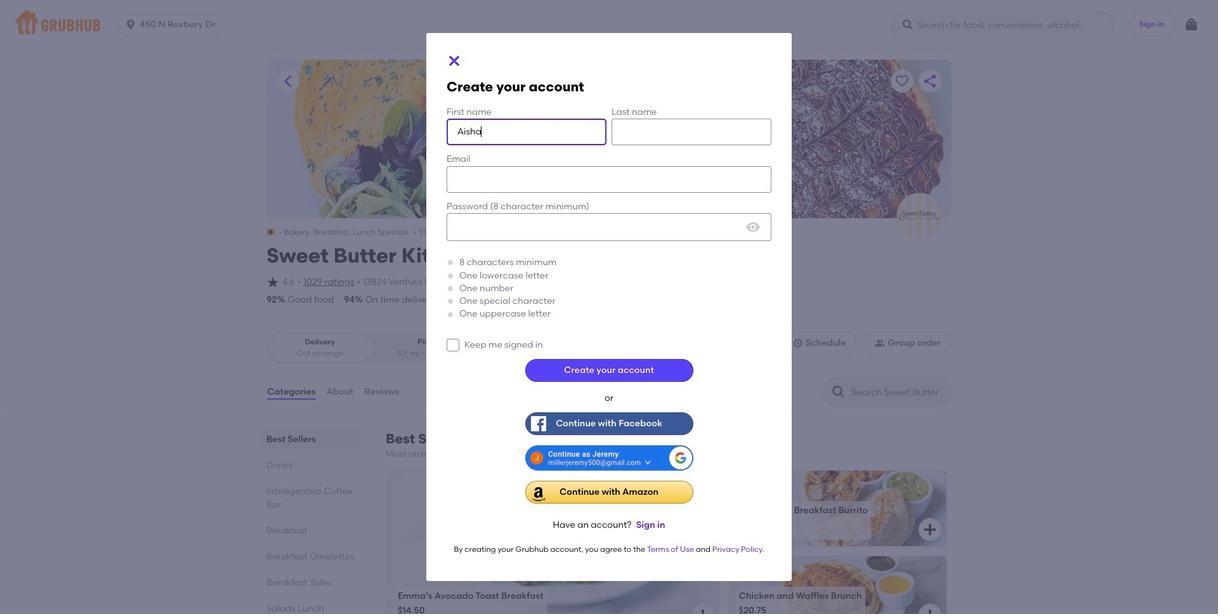 Task type: locate. For each thing, give the bounding box(es) containing it.
share icon image
[[923, 74, 938, 89]]

Search Sweet Butter Kitchen search field
[[850, 386, 947, 398]]

option group
[[267, 332, 484, 364]]

None email field
[[447, 166, 772, 193]]

svg image
[[902, 18, 914, 31], [267, 276, 279, 289], [449, 341, 457, 349], [923, 522, 938, 538], [923, 608, 938, 614]]

search icon image
[[831, 385, 846, 400]]

None text field
[[447, 119, 607, 146], [612, 119, 772, 146], [447, 119, 607, 146], [612, 119, 772, 146]]

subscription pass image
[[267, 229, 276, 236]]

svg image
[[1184, 17, 1199, 32], [124, 18, 137, 31], [447, 54, 462, 69], [746, 220, 761, 235], [793, 338, 803, 348], [695, 608, 710, 614]]

None password field
[[447, 213, 772, 241]]

people icon image
[[875, 338, 885, 348]]



Task type: vqa. For each thing, say whether or not it's contained in the screenshot.
delivery associated with Yolk- One Arts Plaza
no



Task type: describe. For each thing, give the bounding box(es) containing it.
svg image inside main navigation navigation
[[902, 18, 914, 31]]

caret left icon image
[[280, 74, 296, 89]]

main navigation navigation
[[0, 0, 1218, 49]]



